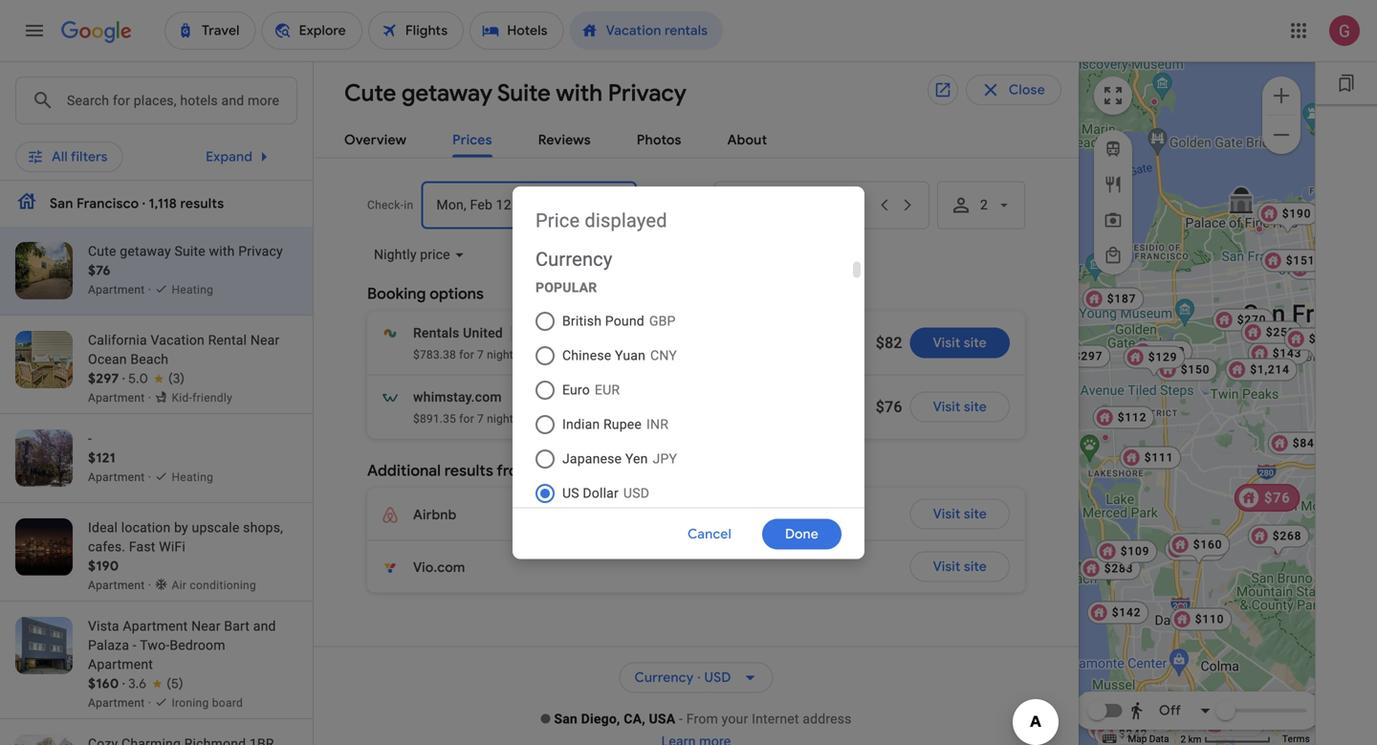 Task type: vqa. For each thing, say whether or not it's contained in the screenshot.
Near
yes



Task type: describe. For each thing, give the bounding box(es) containing it.
$1,214 link
[[1226, 358, 1298, 381]]

usd inside tab panel
[[705, 669, 732, 687]]

california vacation rental near ocean beach $297 ·
[[88, 333, 280, 388]]

rooms button
[[568, 136, 676, 166]]

$110 link
[[1171, 608, 1233, 631]]

· inside vista apartment near bart and palaza - two-bedroom apartment $160 ·
[[122, 676, 125, 693]]

sort by button
[[821, 136, 932, 166]]

$109
[[1121, 545, 1150, 558]]

sort
[[854, 143, 881, 160]]

fees inside the whimstay.com $891.35 for 7 nights with taxes + fees
[[589, 412, 612, 426]]

san diego, ca, usa - from your internet address
[[554, 712, 852, 727]]

private 3br/2ba/hot tub/pet friendly next to ocean beach image
[[1102, 434, 1110, 442]]

1 horizontal spatial currency
[[635, 669, 694, 687]]

2 vertical spatial $76
[[1265, 490, 1291, 506]]

with inside cute getaway suite with privacy $76
[[209, 244, 235, 259]]

taxes inside the whimstay.com $891.35 for 7 nights with taxes + fees
[[548, 412, 577, 426]]

$111 link
[[1120, 446, 1182, 469]]

- inside '- $121'
[[88, 431, 92, 447]]

2 visit from the top
[[934, 399, 961, 416]]

airbnb
[[413, 507, 457, 524]]

visit site for second 'visit site' button from the top of the tab panel containing booking options
[[934, 399, 987, 416]]

cute for cute getaway suite with privacy
[[344, 79, 396, 108]]

- inside tab panel
[[679, 712, 683, 727]]

sort by
[[854, 143, 899, 160]]

filters for cute getaway suite with privacy
[[71, 143, 108, 160]]

rental
[[208, 333, 247, 348]]

your
[[722, 712, 749, 727]]

4 visit site button from the top
[[911, 552, 1010, 582]]

bedroom
[[170, 638, 225, 654]]

out
[[689, 199, 707, 212]]

3 visit from the top
[[934, 506, 961, 523]]

done
[[786, 526, 819, 543]]

yen
[[626, 451, 648, 467]]

visit site for 2nd 'visit site' button from the bottom of the tab panel containing booking options
[[934, 506, 987, 523]]

with inside cute getaway suite with privacy heading
[[556, 79, 603, 108]]

$129
[[1149, 351, 1178, 364]]

getaway for cute getaway suite with privacy $76
[[120, 244, 171, 259]]

guest rating
[[448, 143, 528, 160]]

chinese
[[563, 348, 612, 364]]

inr
[[647, 417, 669, 433]]

1 for from the top
[[459, 348, 474, 362]]

usd inside price displayed dialog
[[624, 486, 650, 501]]

friendly
[[192, 391, 233, 405]]

the
[[536, 461, 560, 481]]

by inside popup button
[[884, 143, 899, 160]]

3 visit site button from the top
[[911, 499, 1010, 530]]

ideal
[[88, 520, 118, 536]]

3.6 out of 5 stars from 5 reviews image
[[128, 675, 184, 694]]

getaway for cute getaway suite with privacy
[[402, 79, 493, 108]]

5 out of 5 stars from 3 reviews image
[[128, 369, 185, 388]]

$190 inside ideal location by upscale shops, cafes. fast wifi $190
[[88, 558, 119, 575]]

nightly price button
[[360, 245, 480, 264]]

$662
[[1113, 723, 1142, 736]]

heating for $121
[[172, 471, 214, 484]]

air conditioning
[[172, 579, 256, 592]]

ideal location by upscale shops, cafes. fast wifi $190
[[88, 520, 283, 575]]

visit site for fourth 'visit site' button from the bottom
[[934, 334, 987, 352]]

ironing board
[[172, 697, 243, 710]]

2 visit site button from the top
[[911, 392, 1010, 422]]

1 nights from the top
[[487, 348, 520, 362]]

expand button
[[184, 142, 298, 172]]

pet friendly beautiful 2br condo overlooking san francisco bay image
[[1309, 202, 1317, 210]]

$112
[[1118, 411, 1148, 424]]

4 visit from the top
[[934, 558, 961, 576]]

apartment · for getaway
[[88, 283, 154, 297]]

air
[[172, 579, 187, 592]]

· inside california vacation rental near ocean beach $297 ·
[[122, 370, 125, 388]]

displayed
[[585, 209, 668, 232]]

$297 inside california vacation rental near ocean beach $297 ·
[[88, 370, 119, 387]]

check- for out
[[652, 199, 689, 212]]

us
[[563, 486, 580, 501]]

1 visit site button from the top
[[911, 328, 1010, 358]]

tab panel containing booking options
[[314, 158, 1079, 745]]

7 inside the whimstay.com $891.35 for 7 nights with taxes + fees
[[477, 412, 484, 426]]

cafes.
[[88, 539, 126, 555]]

cute getaway suite with privacy heading
[[329, 77, 687, 109]]

$283 link
[[1080, 557, 1142, 580]]

property type
[[287, 143, 375, 160]]

house-canyon dr image
[[1274, 549, 1281, 556]]

amenities button
[[684, 136, 813, 166]]

all filters (1)
[[52, 143, 126, 160]]

close button
[[966, 75, 1062, 105]]

overview
[[344, 132, 407, 149]]

0 horizontal spatial $121
[[88, 450, 116, 466]]

- $121
[[88, 431, 116, 466]]

with down official
[[523, 348, 545, 362]]

currency inside price displayed dialog
[[536, 248, 613, 271]]

site
[[560, 329, 577, 340]]

$450 link
[[1132, 340, 1193, 363]]

0 vertical spatial $190
[[1283, 207, 1312, 221]]

open in new tab image
[[934, 81, 953, 99]]

$283
[[1105, 562, 1134, 576]]

British Pound radio
[[536, 312, 555, 331]]

$228 link
[[1203, 714, 1265, 737]]

clear image
[[324, 87, 347, 110]]

heating for getaway
[[172, 283, 214, 297]]

property type button
[[254, 136, 408, 166]]

all for overview
[[52, 148, 68, 166]]

off button
[[1125, 696, 1219, 726]]

bart
[[224, 619, 250, 634]]

4 site from the top
[[964, 558, 987, 576]]

suite for cute getaway suite with privacy $76
[[175, 244, 206, 259]]

off
[[1160, 702, 1182, 720]]

$111
[[1145, 451, 1174, 465]]

nightly price
[[374, 247, 450, 262]]

from
[[497, 461, 532, 481]]

san for san francisco · 1,118 results
[[50, 195, 73, 212]]

amenities
[[717, 143, 781, 160]]

$891.35
[[413, 412, 456, 426]]

$242 link
[[1094, 723, 1156, 745]]

0 vertical spatial $297
[[1074, 350, 1103, 363]]

kid-
[[172, 391, 192, 405]]

0 vertical spatial $160
[[1194, 538, 1223, 552]]

$112 link
[[1093, 406, 1155, 429]]

(3)
[[168, 370, 185, 388]]

US Dollar radio
[[536, 484, 555, 503]]

chinese yuan cny
[[563, 348, 677, 364]]

$150 link
[[1157, 358, 1218, 381]]

all for cute getaway suite with privacy
[[52, 143, 68, 160]]

1 taxes from the top
[[548, 348, 577, 362]]

close
[[1009, 81, 1046, 99]]

cny
[[651, 348, 677, 364]]

3 site from the top
[[964, 506, 987, 523]]

diego,
[[581, 712, 621, 727]]

price button
[[149, 136, 247, 166]]

$129 link
[[1124, 346, 1186, 378]]

$842
[[1293, 437, 1323, 450]]

in
[[404, 199, 414, 212]]

newly built luxury home 1 mile from sf image
[[1178, 603, 1186, 611]]

expand
[[206, 148, 253, 166]]

results inside heading
[[180, 195, 224, 212]]

board
[[212, 697, 243, 710]]

1 site from the top
[[964, 334, 987, 352]]

nights inside the whimstay.com $891.35 for 7 nights with taxes + fees
[[487, 412, 520, 426]]

keyboard shortcuts image
[[1103, 735, 1117, 744]]

location
[[121, 520, 171, 536]]

high ceiling modern design studio, $101 image
[[1307, 705, 1369, 737]]

san francisco · 1,118 results
[[50, 195, 224, 212]]

us dollar usd
[[563, 486, 650, 501]]

united
[[463, 325, 503, 341]]

Check-out text field
[[730, 182, 873, 228]]

zoom out map image
[[1271, 123, 1294, 146]]

official site
[[526, 329, 577, 340]]

jpy
[[653, 451, 678, 467]]

view larger map image
[[1102, 84, 1125, 107]]

filters for overview
[[71, 148, 108, 166]]

cute getaway suite with privacy
[[344, 79, 687, 108]]

1 visit from the top
[[934, 334, 961, 352]]

data
[[1150, 734, 1170, 745]]

apartment · for $121
[[88, 471, 154, 484]]



Task type: locate. For each thing, give the bounding box(es) containing it.
map region
[[1079, 61, 1317, 745]]

vacation
[[151, 333, 205, 348]]

2 fees from the top
[[589, 412, 612, 426]]

0 vertical spatial privacy
[[608, 79, 687, 108]]

0 vertical spatial cute
[[344, 79, 396, 108]]

$160 left 3.6
[[88, 676, 119, 692]]

price displayed dialog
[[513, 32, 865, 745]]

0 vertical spatial $76
[[88, 262, 111, 279]]

apartment · down '- $121'
[[88, 471, 154, 484]]

taxes down site
[[548, 348, 577, 362]]

near inside vista apartment near bart and palaza - two-bedroom apartment $160 ·
[[191, 619, 221, 634]]

0 horizontal spatial privacy
[[238, 244, 283, 259]]

cute inside cute getaway suite with privacy $76
[[88, 244, 116, 259]]

for down whimstay.com
[[459, 412, 474, 426]]

$160 left house-canyon dr icon
[[1194, 538, 1223, 552]]

0 vertical spatial -
[[88, 431, 92, 447]]

privacy
[[608, 79, 687, 108], [238, 244, 283, 259]]

euro
[[563, 382, 590, 398]]

san down all filters button
[[50, 195, 73, 212]]

2
[[981, 197, 988, 213]]

1 check- from the left
[[367, 199, 404, 212]]

1 horizontal spatial check-
[[652, 199, 689, 212]]

address
[[803, 712, 852, 727]]

0 horizontal spatial san
[[50, 195, 73, 212]]

1 vertical spatial price
[[536, 209, 580, 232]]

luxostays | ! modern 3b #king bed #sfo#family image
[[1244, 726, 1252, 733]]

7 down united at top
[[477, 348, 484, 362]]

$228
[[1228, 719, 1258, 732]]

2 visit site from the top
[[934, 399, 987, 416]]

all inside filters form
[[52, 143, 68, 160]]

1 vertical spatial -
[[133, 638, 137, 654]]

done button
[[763, 511, 842, 557]]

nights left indian rupee option
[[487, 412, 520, 426]]

Check-out text field
[[615, 76, 731, 120]]

heating down cute getaway suite with privacy $76
[[172, 283, 214, 297]]

getaway down san francisco · 1,118 results heading on the top left of page
[[120, 244, 171, 259]]

Indian Rupee radio
[[536, 415, 555, 434]]

- left two-
[[133, 638, 137, 654]]

check-in text field up prices
[[429, 76, 542, 120]]

1 horizontal spatial getaway
[[402, 79, 493, 108]]

1 horizontal spatial $190
[[1283, 207, 1312, 221]]

1 horizontal spatial results
[[445, 461, 494, 481]]

1 filters from the top
[[71, 143, 108, 160]]

with
[[556, 79, 603, 108], [209, 244, 235, 259], [523, 348, 545, 362], [523, 412, 545, 426]]

check-out
[[652, 199, 707, 212]]

0 vertical spatial getaway
[[402, 79, 493, 108]]

1 horizontal spatial $76
[[876, 398, 903, 416]]

1 horizontal spatial suite
[[497, 79, 551, 108]]

british
[[563, 313, 602, 329]]

2 horizontal spatial $76
[[1265, 490, 1291, 506]]

0 vertical spatial $121
[[1310, 333, 1339, 346]]

4 visit site from the top
[[934, 558, 987, 576]]

apartment · down 5.0
[[88, 391, 154, 405]]

1 vertical spatial for
[[459, 412, 474, 426]]

$783.38 for 7 nights with taxes + fees
[[413, 348, 612, 362]]

0 horizontal spatial cute
[[88, 244, 116, 259]]

2 for from the top
[[459, 412, 474, 426]]

fees left yuan
[[589, 348, 612, 362]]

0 vertical spatial for
[[459, 348, 474, 362]]

1 vertical spatial currency
[[635, 669, 694, 687]]

getaway up prices
[[402, 79, 493, 108]]

1 all from the top
[[52, 143, 68, 160]]

1 vertical spatial getaway
[[120, 244, 171, 259]]

(1)
[[111, 143, 126, 160]]

Euro radio
[[536, 381, 555, 400]]

petite auberge - queen room, $325 image
[[1314, 229, 1376, 262]]

1 vertical spatial ·
[[122, 676, 125, 693]]

- down ocean at the left top of page
[[88, 431, 92, 447]]

- inside vista apartment near bart and palaza - two-bedroom apartment $160 ·
[[133, 638, 137, 654]]

type
[[346, 143, 375, 160]]

0 horizontal spatial price
[[182, 143, 214, 160]]

results down price 'popup button'
[[180, 195, 224, 212]]

price up the popular
[[536, 209, 580, 232]]

1 vertical spatial $297
[[88, 370, 119, 387]]

for inside the whimstay.com $891.35 for 7 nights with taxes + fees
[[459, 412, 474, 426]]

by inside ideal location by upscale shops, cafes. fast wifi $190
[[174, 520, 188, 536]]

zoom in map image
[[1271, 84, 1294, 107]]

palaza
[[88, 638, 129, 654]]

1 apartment · from the top
[[88, 283, 154, 297]]

price inside dialog
[[536, 209, 580, 232]]

2 7 from the top
[[477, 412, 484, 426]]

pound
[[605, 313, 645, 329]]

suite for cute getaway suite with privacy
[[497, 79, 551, 108]]

$121 inside 'link'
[[1310, 333, 1339, 346]]

getaway inside heading
[[402, 79, 493, 108]]

1 vertical spatial $121
[[88, 450, 116, 466]]

kid-friendly
[[172, 391, 233, 405]]

1 vertical spatial privacy
[[238, 244, 283, 259]]

$250
[[1267, 326, 1296, 339]]

prices
[[453, 132, 493, 149]]

$121 link
[[1285, 328, 1347, 360]]

1 vertical spatial $76
[[876, 398, 903, 416]]

rupee
[[604, 417, 642, 433]]

2 apartment · from the top
[[88, 391, 154, 405]]

check- down photos
[[652, 199, 689, 212]]

with up reviews
[[556, 79, 603, 108]]

popular
[[536, 280, 597, 296]]

taxes down euro
[[548, 412, 577, 426]]

0 vertical spatial ·
[[122, 370, 125, 388]]

booking options
[[367, 284, 484, 304]]

0 vertical spatial check-in text field
[[429, 76, 542, 120]]

0 vertical spatial san
[[50, 195, 73, 212]]

1 vertical spatial taxes
[[548, 412, 577, 426]]

+ down euro
[[580, 412, 586, 426]]

0 vertical spatial nights
[[487, 348, 520, 362]]

1 horizontal spatial usd
[[705, 669, 732, 687]]

0 vertical spatial near
[[251, 333, 280, 348]]

cavallo point - historic king room image
[[1151, 98, 1159, 106]]

0 horizontal spatial by
[[174, 520, 188, 536]]

$190
[[1283, 207, 1312, 221], [88, 558, 119, 575]]

$190 up $151
[[1283, 207, 1312, 221]]

rating
[[490, 143, 528, 160]]

wifi
[[159, 539, 186, 555]]

tab panel
[[314, 158, 1079, 745]]

$82
[[876, 334, 903, 352]]

fees down the eur
[[589, 412, 612, 426]]

0 horizontal spatial check-
[[367, 199, 404, 212]]

1 vertical spatial by
[[174, 520, 188, 536]]

Chinese Yuan radio
[[536, 346, 555, 366]]

1 horizontal spatial near
[[251, 333, 280, 348]]

british pound gbp
[[563, 313, 676, 329]]

near right rental at left
[[251, 333, 280, 348]]

cute up overview
[[344, 79, 396, 108]]

0 horizontal spatial usd
[[624, 486, 650, 501]]

results left from at left bottom
[[445, 461, 494, 481]]

0 horizontal spatial suite
[[175, 244, 206, 259]]

$268
[[1273, 530, 1303, 543]]

2 check- from the left
[[652, 199, 689, 212]]

cute for cute getaway suite with privacy $76
[[88, 244, 116, 259]]

$160 link
[[1169, 533, 1231, 566]]

$204
[[1190, 543, 1219, 556]]

suite down san francisco · 1,118 results heading on the top left of page
[[175, 244, 206, 259]]

1 vertical spatial $190
[[88, 558, 119, 575]]

1 vertical spatial usd
[[705, 669, 732, 687]]

1 vertical spatial san
[[554, 712, 578, 727]]

price
[[182, 143, 214, 160], [536, 209, 580, 232]]

1 horizontal spatial price
[[536, 209, 580, 232]]

$297
[[1074, 350, 1103, 363], [88, 370, 119, 387]]

apartment · for location
[[88, 579, 154, 592]]

1 vertical spatial cute
[[88, 244, 116, 259]]

0 vertical spatial +
[[580, 348, 586, 362]]

0 horizontal spatial $76
[[88, 262, 111, 279]]

$169 link
[[1096, 540, 1158, 573]]

suite
[[497, 79, 551, 108], [175, 244, 206, 259]]

official
[[526, 329, 558, 340]]

$76
[[88, 262, 111, 279], [876, 398, 903, 416], [1265, 490, 1291, 506]]

rentals
[[413, 325, 460, 341]]

Japanese Yen radio
[[536, 450, 555, 469]]

- right 'usa'
[[679, 712, 683, 727]]

nights
[[487, 348, 520, 362], [487, 412, 520, 426]]

japanese yen jpy
[[563, 451, 678, 467]]

filters
[[71, 143, 108, 160], [71, 148, 108, 166]]

1 vertical spatial 7
[[477, 412, 484, 426]]

0 vertical spatial fees
[[589, 348, 612, 362]]

+ down british
[[580, 348, 586, 362]]

tab list containing overview
[[314, 116, 1079, 158]]

7 down whimstay.com
[[477, 412, 484, 426]]

privacy inside cute getaway suite with privacy $76
[[238, 244, 283, 259]]

2 taxes from the top
[[548, 412, 577, 426]]

usd down yen
[[624, 486, 650, 501]]

· left 3.6
[[122, 676, 125, 693]]

2 vertical spatial -
[[679, 712, 683, 727]]

tab list
[[314, 116, 1079, 158]]

(5)
[[167, 676, 184, 693]]

0 horizontal spatial $160
[[88, 676, 119, 692]]

price for price
[[182, 143, 214, 160]]

san left diego, on the bottom left
[[554, 712, 578, 727]]

privacy up photos
[[608, 79, 687, 108]]

reviews
[[538, 132, 591, 149]]

all
[[52, 143, 68, 160], [52, 148, 68, 166]]

0 vertical spatial heating
[[172, 283, 214, 297]]

san francisco · 1,118 results heading
[[50, 192, 224, 215]]

1 vertical spatial $160
[[88, 676, 119, 692]]

0 vertical spatial 7
[[477, 348, 484, 362]]

1 horizontal spatial by
[[884, 143, 899, 160]]

suite inside cute getaway suite with privacy heading
[[497, 79, 551, 108]]

1 horizontal spatial privacy
[[608, 79, 687, 108]]

apartment · down the cafes.
[[88, 579, 154, 592]]

$297 down ocean at the left top of page
[[88, 370, 119, 387]]

rentals united
[[413, 325, 503, 341]]

1 horizontal spatial -
[[133, 638, 137, 654]]

by up the "wifi" on the bottom left of page
[[174, 520, 188, 536]]

$110
[[1196, 613, 1225, 626]]

with up rental at left
[[209, 244, 235, 259]]

1 vertical spatial fees
[[589, 412, 612, 426]]

$134 link
[[1253, 337, 1315, 360]]

1 fees from the top
[[589, 348, 612, 362]]

$270 link
[[1213, 309, 1275, 332]]

2 site from the top
[[964, 399, 987, 416]]

0 vertical spatial apartment
[[123, 619, 188, 634]]

whimstay.com
[[413, 389, 502, 405]]

privacy for cute getaway suite with privacy $76
[[238, 244, 283, 259]]

0 horizontal spatial getaway
[[120, 244, 171, 259]]

additional
[[367, 461, 441, 481]]

cute
[[344, 79, 396, 108], [88, 244, 116, 259]]

1 vertical spatial heating
[[172, 471, 214, 484]]

with down euro radio
[[523, 412, 545, 426]]

1 vertical spatial nights
[[487, 412, 520, 426]]

map data
[[1129, 734, 1170, 745]]

+ inside the whimstay.com $891.35 for 7 nights with taxes + fees
[[580, 412, 586, 426]]

0 horizontal spatial -
[[88, 431, 92, 447]]

1 horizontal spatial $160
[[1194, 538, 1223, 552]]

nights down united at top
[[487, 348, 520, 362]]

5 apartment · from the top
[[88, 697, 154, 710]]

0 vertical spatial results
[[180, 195, 224, 212]]

price for price displayed
[[536, 209, 580, 232]]

0 vertical spatial usd
[[624, 486, 650, 501]]

check-in text field down rating at the top left of page
[[437, 182, 580, 228]]

2 nights from the top
[[487, 412, 520, 426]]

$76 inside cute getaway suite with privacy $76
[[88, 262, 111, 279]]

$204 link
[[1165, 538, 1227, 561]]

2 heating from the top
[[172, 471, 214, 484]]

lombard  cow hollow modern & chic condo-walk score 98 image
[[1256, 225, 1264, 233]]

$1,214
[[1251, 363, 1291, 377]]

0 horizontal spatial $297
[[88, 370, 119, 387]]

getaway
[[402, 79, 493, 108], [120, 244, 171, 259]]

0 vertical spatial by
[[884, 143, 899, 160]]

san for san diego, ca, usa - from your internet address
[[554, 712, 578, 727]]

0 horizontal spatial currency
[[536, 248, 613, 271]]

by right sort
[[884, 143, 899, 160]]

yuan
[[615, 348, 646, 364]]

apartment ·
[[88, 283, 154, 297], [88, 391, 154, 405], [88, 471, 154, 484], [88, 579, 154, 592], [88, 697, 154, 710]]

with inside the whimstay.com $891.35 for 7 nights with taxes + fees
[[523, 412, 545, 426]]

filters inside form
[[71, 143, 108, 160]]

$142
[[1113, 606, 1142, 620]]

$76 down the "francisco · 1,118"
[[88, 262, 111, 279]]

san inside heading
[[50, 195, 73, 212]]

$190 down the cafes.
[[88, 558, 119, 575]]

2 + from the top
[[580, 412, 586, 426]]

2 button
[[938, 181, 1026, 229]]

check- for in
[[367, 199, 404, 212]]

upscale
[[192, 520, 240, 536]]

near inside california vacation rental near ocean beach $297 ·
[[251, 333, 280, 348]]

results inside tab panel
[[445, 461, 494, 481]]

3 visit site from the top
[[934, 506, 987, 523]]

1 horizontal spatial san
[[554, 712, 578, 727]]

rooms
[[601, 143, 644, 160]]

1 vertical spatial apartment
[[88, 657, 153, 673]]

$150
[[1181, 363, 1211, 377]]

suite inside cute getaway suite with privacy $76
[[175, 244, 206, 259]]

visit site for fourth 'visit site' button from the top
[[934, 558, 987, 576]]

1 horizontal spatial cute
[[344, 79, 396, 108]]

$783.38
[[413, 348, 456, 362]]

privacy inside heading
[[608, 79, 687, 108]]

apartment down palaza
[[88, 657, 153, 673]]

privacy for cute getaway suite with privacy
[[608, 79, 687, 108]]

additional results from the web
[[367, 461, 594, 481]]

privacy up rental at left
[[238, 244, 283, 259]]

$121 up ideal
[[88, 450, 116, 466]]

usd
[[624, 486, 650, 501], [705, 669, 732, 687]]

0 horizontal spatial near
[[191, 619, 221, 634]]

check- up nightly
[[367, 199, 404, 212]]

2 filters from the top
[[71, 148, 108, 166]]

indian
[[563, 417, 600, 433]]

filters form
[[15, 61, 932, 193]]

cute down the "francisco · 1,118"
[[88, 244, 116, 259]]

near up bedroom
[[191, 619, 221, 634]]

property
[[287, 143, 343, 160]]

visit site button
[[911, 328, 1010, 358], [911, 392, 1010, 422], [911, 499, 1010, 530], [911, 552, 1010, 582]]

0 vertical spatial suite
[[497, 79, 551, 108]]

· left 5.0
[[122, 370, 125, 388]]

1 7 from the top
[[477, 348, 484, 362]]

1 heating from the top
[[172, 283, 214, 297]]

1 vertical spatial +
[[580, 412, 586, 426]]

0 horizontal spatial $190
[[88, 558, 119, 575]]

inviting & modern - garage/kitchen/family friendly - 3b/2ba - 12 min sf/o image
[[1214, 613, 1222, 621]]

haight ashbury painted lady studio image
[[1243, 322, 1251, 330]]

$76 up $268
[[1265, 490, 1291, 506]]

getaway inside cute getaway suite with privacy $76
[[120, 244, 171, 259]]

usa
[[649, 712, 676, 727]]

eur
[[595, 382, 620, 398]]

apartment · down 3.6
[[88, 697, 154, 710]]

0 horizontal spatial results
[[180, 195, 224, 212]]

apartment up two-
[[123, 619, 188, 634]]

california
[[88, 333, 147, 348]]

1 horizontal spatial $121
[[1310, 333, 1339, 346]]

apartment · up california
[[88, 283, 154, 297]]

$268 link
[[1248, 525, 1310, 557]]

2 · from the top
[[122, 676, 125, 693]]

$450
[[1157, 345, 1186, 358]]

Check-in text field
[[429, 76, 542, 120], [437, 182, 580, 228]]

currency up the popular
[[536, 248, 613, 271]]

$297 down $187 link
[[1074, 350, 1103, 363]]

from
[[687, 712, 719, 727]]

0 vertical spatial taxes
[[548, 348, 577, 362]]

$76 down '$82' at the top right
[[876, 398, 903, 416]]

1 visit site from the top
[[934, 334, 987, 352]]

map
[[1129, 734, 1148, 745]]

$121 right $134
[[1310, 333, 1339, 346]]

2 horizontal spatial -
[[679, 712, 683, 727]]

2 all from the top
[[52, 148, 68, 166]]

suite up rating at the top left of page
[[497, 79, 551, 108]]

4 apartment · from the top
[[88, 579, 154, 592]]

san inside tab panel
[[554, 712, 578, 727]]

1 horizontal spatial $297
[[1074, 350, 1103, 363]]

3 apartment · from the top
[[88, 471, 154, 484]]

1 vertical spatial check-in text field
[[437, 182, 580, 228]]

currency up 'usa'
[[635, 669, 694, 687]]

price right (1)
[[182, 143, 214, 160]]

for down rentals united
[[459, 348, 474, 362]]

options
[[430, 284, 484, 304]]

cute inside heading
[[344, 79, 396, 108]]

1 vertical spatial results
[[445, 461, 494, 481]]

1 vertical spatial suite
[[175, 244, 206, 259]]

$160 inside vista apartment near bart and palaza - two-bedroom apartment $160 ·
[[88, 676, 119, 692]]

vista
[[88, 619, 119, 634]]

1 vertical spatial near
[[191, 619, 221, 634]]

currency
[[536, 248, 613, 271], [635, 669, 694, 687]]

0 vertical spatial currency
[[536, 248, 613, 271]]

price inside 'popup button'
[[182, 143, 214, 160]]

visit site
[[934, 334, 987, 352], [934, 399, 987, 416], [934, 506, 987, 523], [934, 558, 987, 576]]

fast
[[129, 539, 156, 555]]

$76 link
[[1235, 484, 1300, 512]]

1 + from the top
[[580, 348, 586, 362]]

usd up san diego, ca, usa - from your internet address
[[705, 669, 732, 687]]

all filters (1) button
[[15, 136, 141, 166]]

heating up upscale
[[172, 471, 214, 484]]

1 · from the top
[[122, 370, 125, 388]]

0 vertical spatial price
[[182, 143, 214, 160]]



